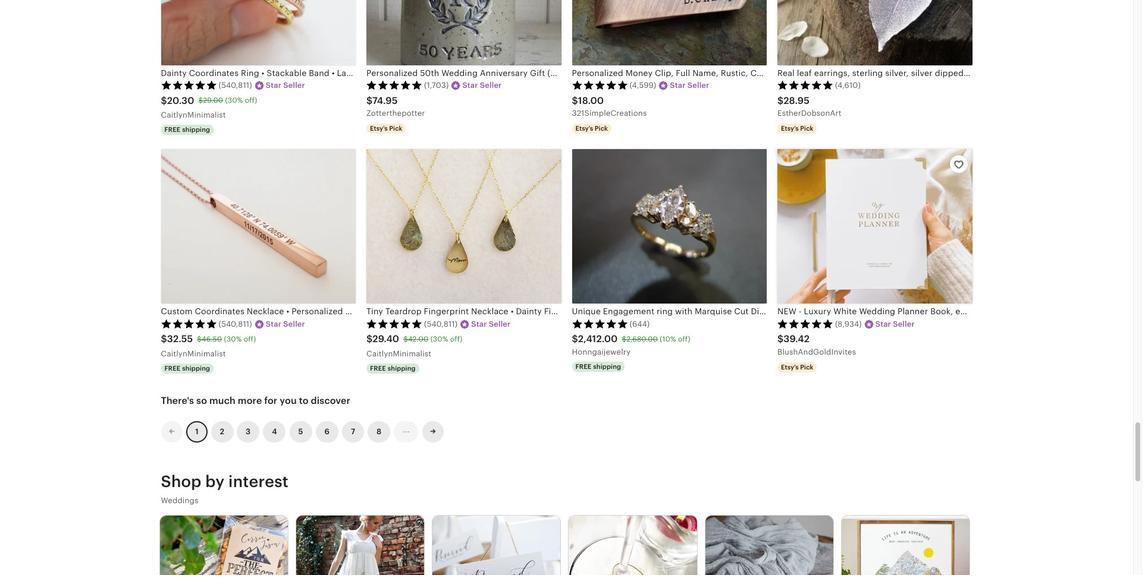 Task type: vqa. For each thing, say whether or not it's contained in the screenshot.
5 out of 5 stars image related to 74.95
yes



Task type: describe. For each thing, give the bounding box(es) containing it.
honngaijewelry
[[572, 348, 631, 357]]

custom coordinates necklace • personalized bar necklace • vertical bar layered necklace • wedding jewelry • perfect christmas gift • nm21f30 image
[[161, 149, 356, 304]]

pick for 39.42
[[800, 364, 814, 371]]

32.55
[[167, 334, 193, 345]]

5 out of 5 stars image for 28.95
[[778, 80, 834, 90]]

$ inside $ 74.95 zotterthepotter
[[367, 95, 373, 106]]

5 out of 5 stars image for 39.42
[[778, 319, 834, 329]]

etsy's pick for 39.42
[[781, 364, 814, 371]]

there's so much more for you to discover
[[161, 396, 350, 407]]

2,412.00
[[578, 334, 618, 345]]

star for 29.40
[[471, 320, 487, 329]]

$ inside $ 39.42 blushandgoldinvites
[[778, 334, 784, 345]]

to
[[299, 396, 309, 407]]

free for 32.55
[[165, 365, 181, 372]]

5 out of 5 stars image for 32.55
[[161, 319, 217, 329]]

there's
[[161, 396, 194, 407]]

3
[[246, 428, 251, 437]]

(30% for 20.30
[[225, 97, 243, 105]]

star for 74.95
[[463, 81, 478, 90]]

... link
[[394, 422, 419, 443]]

2
[[220, 428, 224, 437]]

(1,703)
[[424, 81, 449, 90]]

star for 39.42
[[876, 320, 891, 329]]

personalized 50th wedding anniversary gift (shown with monogram "r" logo) image
[[367, 0, 561, 65]]

(540,811) for 20.30
[[219, 81, 252, 90]]

for
[[264, 396, 277, 407]]

(540,811) for 32.55
[[219, 320, 252, 329]]

free shipping for 29.40
[[370, 365, 416, 372]]

seller for 29.40
[[489, 320, 511, 329]]

seller for 18.00
[[688, 81, 709, 90]]

gift
[[530, 68, 545, 78]]

blushandgoldinvites
[[778, 348, 856, 357]]

6 link
[[316, 422, 338, 443]]

29.40
[[373, 334, 399, 345]]

(644)
[[630, 320, 650, 329]]

much
[[209, 396, 236, 407]]

so
[[196, 396, 207, 407]]

(4,610)
[[835, 81, 861, 90]]

50th
[[420, 68, 439, 78]]

star seller for 18.00
[[670, 81, 709, 90]]

4
[[272, 428, 277, 437]]

shop by interest weddings
[[161, 473, 289, 506]]

5 out of 5 stars image for 29.40
[[367, 319, 422, 329]]

free shipping for 2,412.00
[[576, 364, 621, 371]]

personalized money clip, full name, rustic, custom copper wallet clip, graduation gift for him, christmas present, birthday gift, antiqued image
[[572, 0, 767, 65]]

2 link
[[211, 422, 233, 443]]

shipping for 29.40
[[388, 365, 416, 372]]

5 out of 5 stars image for 74.95
[[367, 80, 422, 90]]

unique engagement ring with marquise cut diamond, gift for her, handmade jewelry, minimalist ring, modern engagement, marquise diamond ring image
[[572, 149, 767, 304]]

$ 32.55 $ 46.50 (30% off) caitlynminimalist
[[161, 334, 256, 359]]

by
[[205, 473, 225, 491]]

tiny teardrop fingerprint necklace • dainty fingerprint pendant • loved one's fingerprints jewelry • memorial gifts • mother's gift • nm31 image
[[367, 149, 561, 304]]

etsy's for 18.00
[[576, 125, 593, 132]]

5 out of 5 stars image for 2,412.00
[[572, 319, 628, 329]]

logo)
[[660, 68, 681, 78]]

$ 28.95 estherdobsonart
[[778, 95, 842, 118]]

74.95
[[373, 95, 398, 106]]

with
[[580, 68, 598, 78]]

star seller for 20.30
[[266, 81, 305, 90]]

2,680.00
[[627, 336, 658, 344]]

pick for 28.95
[[800, 125, 814, 132]]

$ 29.40 $ 42.00 (30% off) caitlynminimalist
[[367, 334, 463, 359]]

star seller for 39.42
[[876, 320, 915, 329]]

real leaf earrings, sterling silver, silver dipped leaves, natural jewelry, woodland jewelry, wedding jewelry, bridal earrings, gift for her image
[[778, 0, 972, 65]]

1 link
[[186, 422, 207, 443]]

free shipping for 20.30
[[165, 126, 210, 133]]

free shipping for 32.55
[[165, 365, 210, 372]]

you
[[280, 396, 297, 407]]

$ 20.30 $ 29.00 (30% off) caitlynminimalist
[[161, 95, 257, 120]]

"r"
[[646, 68, 658, 78]]

4 link
[[263, 422, 286, 443]]

$ inside the $ 18.00 321simplecreations
[[572, 95, 578, 106]]

(shown
[[548, 68, 578, 78]]

18.00
[[578, 95, 604, 106]]

(4,599)
[[630, 81, 656, 90]]

seller for 32.55
[[283, 320, 305, 329]]

(30% for 29.40
[[431, 336, 448, 344]]

etsy's for 28.95
[[781, 125, 799, 132]]

6
[[325, 428, 330, 437]]



Task type: locate. For each thing, give the bounding box(es) containing it.
etsy's pick
[[370, 125, 402, 132], [576, 125, 608, 132], [781, 125, 814, 132], [781, 364, 814, 371]]

pick for 74.95
[[389, 125, 402, 132]]

etsy's pick down 321simplecreations
[[576, 125, 608, 132]]

caitlynminimalist
[[161, 111, 226, 120], [161, 350, 226, 359], [367, 350, 431, 359]]

caitlynminimalist down 20.30 in the left of the page
[[161, 111, 226, 120]]

free shipping down honngaijewelry
[[576, 364, 621, 371]]

caitlynminimalist inside $ 32.55 $ 46.50 (30% off) caitlynminimalist
[[161, 350, 226, 359]]

off) inside $ 2,412.00 $ 2,680.00 (10% off) honngaijewelry
[[678, 336, 691, 344]]

free down 20.30 in the left of the page
[[165, 126, 181, 133]]

46.50
[[202, 336, 222, 344]]

(540,811) up 42.00 at bottom
[[424, 320, 458, 329]]

free for 2,412.00
[[576, 364, 592, 371]]

(30%
[[225, 97, 243, 105], [224, 336, 242, 344], [431, 336, 448, 344]]

zotterthepotter
[[367, 109, 425, 118]]

(30% right 42.00 at bottom
[[431, 336, 448, 344]]

off) inside $ 20.30 $ 29.00 (30% off) caitlynminimalist
[[245, 97, 257, 105]]

caitlynminimalist for 20.30
[[161, 111, 226, 120]]

1
[[195, 428, 198, 437]]

etsy's pick for 18.00
[[576, 125, 608, 132]]

...
[[403, 426, 410, 435]]

(10%
[[660, 336, 676, 344]]

$ inside $ 28.95 estherdobsonart
[[778, 95, 784, 106]]

caitlynminimalist inside $ 20.30 $ 29.00 (30% off) caitlynminimalist
[[161, 111, 226, 120]]

off) for 29.40
[[450, 336, 463, 344]]

seller for 39.42
[[893, 320, 915, 329]]

39.42
[[784, 334, 810, 345]]

off) inside $ 29.40 $ 42.00 (30% off) caitlynminimalist
[[450, 336, 463, 344]]

caitlynminimalist down '32.55'
[[161, 350, 226, 359]]

star for 32.55
[[266, 320, 281, 329]]

pick down 321simplecreations
[[595, 125, 608, 132]]

free down '32.55'
[[165, 365, 181, 372]]

pick down "estherdobsonart" at the top of the page
[[800, 125, 814, 132]]

etsy's pick down "estherdobsonart" at the top of the page
[[781, 125, 814, 132]]

3 link
[[237, 422, 260, 443]]

seller
[[283, 81, 305, 90], [480, 81, 502, 90], [688, 81, 709, 90], [283, 320, 305, 329], [489, 320, 511, 329], [893, 320, 915, 329]]

$ 2,412.00 $ 2,680.00 (10% off) honngaijewelry
[[572, 334, 691, 357]]

(30% inside $ 29.40 $ 42.00 (30% off) caitlynminimalist
[[431, 336, 448, 344]]

pick for 18.00
[[595, 125, 608, 132]]

(30% for 32.55
[[224, 336, 242, 344]]

29.00
[[203, 97, 223, 105]]

(8,934)
[[835, 320, 862, 329]]

(540,811) up 46.50
[[219, 320, 252, 329]]

shipping down $ 20.30 $ 29.00 (30% off) caitlynminimalist on the left
[[182, 126, 210, 133]]

off) right (10%
[[678, 336, 691, 344]]

star seller
[[266, 81, 305, 90], [463, 81, 502, 90], [670, 81, 709, 90], [266, 320, 305, 329], [471, 320, 511, 329], [876, 320, 915, 329]]

off) right the 29.00
[[245, 97, 257, 105]]

(540,811) up the 29.00
[[219, 81, 252, 90]]

off) inside $ 32.55 $ 46.50 (30% off) caitlynminimalist
[[244, 336, 256, 344]]

28.95
[[784, 95, 810, 106]]

8 link
[[368, 422, 390, 443]]

7 link
[[342, 422, 364, 443]]

42.00
[[408, 336, 429, 344]]

8
[[377, 428, 382, 437]]

20.30
[[167, 95, 194, 106]]

free
[[165, 126, 181, 133], [576, 364, 592, 371], [165, 365, 181, 372], [370, 365, 386, 372]]

5 out of 5 stars image up '32.55'
[[161, 319, 217, 329]]

off)
[[245, 97, 257, 105], [244, 336, 256, 344], [450, 336, 463, 344], [678, 336, 691, 344]]

(30% right 46.50
[[224, 336, 242, 344]]

wedding
[[442, 68, 478, 78]]

free for 20.30
[[165, 126, 181, 133]]

off) for 2,412.00
[[678, 336, 691, 344]]

personalized
[[367, 68, 418, 78]]

shipping down honngaijewelry
[[593, 364, 621, 371]]

interest
[[229, 473, 289, 491]]

etsy's for 39.42
[[781, 364, 799, 371]]

shipping down $ 29.40 $ 42.00 (30% off) caitlynminimalist
[[388, 365, 416, 372]]

5 out of 5 stars image
[[161, 80, 217, 90], [367, 80, 422, 90], [572, 80, 628, 90], [778, 80, 834, 90], [161, 319, 217, 329], [367, 319, 422, 329], [572, 319, 628, 329], [778, 319, 834, 329]]

etsy's pick for 74.95
[[370, 125, 402, 132]]

shipping down $ 32.55 $ 46.50 (30% off) caitlynminimalist
[[182, 365, 210, 372]]

etsy's pick down blushandgoldinvites
[[781, 364, 814, 371]]

(540,811) for 29.40
[[424, 320, 458, 329]]

321simplecreations
[[572, 109, 647, 118]]

estherdobsonart
[[778, 109, 842, 118]]

5 out of 5 stars image down personalized
[[367, 80, 422, 90]]

shipping for 2,412.00
[[593, 364, 621, 371]]

off) right 42.00 at bottom
[[450, 336, 463, 344]]

discover
[[311, 396, 350, 407]]

pick down blushandgoldinvites
[[800, 364, 814, 371]]

5
[[298, 428, 303, 437]]

$ 74.95 zotterthepotter
[[367, 95, 425, 118]]

new - luxury white wedding planner book, engagement gift, wedding scrapbook, gift for brides, checklist, wedding organizer, w/gilded edges image
[[778, 149, 972, 304]]

5 out of 5 stars image for 18.00
[[572, 80, 628, 90]]

5 out of 5 stars image up the "28.95"
[[778, 80, 834, 90]]

weddings
[[161, 497, 198, 506]]

shipping for 32.55
[[182, 365, 210, 372]]

free shipping down 29.40
[[370, 365, 416, 372]]

caitlynminimalist inside $ 29.40 $ 42.00 (30% off) caitlynminimalist
[[367, 350, 431, 359]]

free shipping down 20.30 in the left of the page
[[165, 126, 210, 133]]

caitlynminimalist for 29.40
[[367, 350, 431, 359]]

free for 29.40
[[370, 365, 386, 372]]

(30% right the 29.00
[[225, 97, 243, 105]]

monogram
[[600, 68, 644, 78]]

seller for 74.95
[[480, 81, 502, 90]]

$ 39.42 blushandgoldinvites
[[778, 334, 856, 357]]

5 out of 5 stars image up 39.42
[[778, 319, 834, 329]]

star seller for 74.95
[[463, 81, 502, 90]]

star for 20.30
[[266, 81, 281, 90]]

5 out of 5 stars image up 29.40
[[367, 319, 422, 329]]

5 out of 5 stars image down "with"
[[572, 80, 628, 90]]

star for 18.00
[[670, 81, 686, 90]]

off) for 32.55
[[244, 336, 256, 344]]

etsy's pick down zotterthepotter
[[370, 125, 402, 132]]

caitlynminimalist down 29.40
[[367, 350, 431, 359]]

free down honngaijewelry
[[576, 364, 592, 371]]

(540,811)
[[219, 81, 252, 90], [219, 320, 252, 329], [424, 320, 458, 329]]

off) right 46.50
[[244, 336, 256, 344]]

shipping for 20.30
[[182, 126, 210, 133]]

anniversary
[[480, 68, 528, 78]]

$
[[161, 95, 167, 106], [367, 95, 373, 106], [572, 95, 578, 106], [778, 95, 784, 106], [198, 97, 203, 105], [161, 334, 167, 345], [367, 334, 373, 345], [572, 334, 578, 345], [778, 334, 784, 345], [197, 336, 202, 344], [404, 336, 408, 344], [622, 336, 627, 344]]

star seller for 32.55
[[266, 320, 305, 329]]

star
[[266, 81, 281, 90], [463, 81, 478, 90], [670, 81, 686, 90], [266, 320, 281, 329], [471, 320, 487, 329], [876, 320, 891, 329]]

5 link
[[290, 422, 312, 443]]

5 out of 5 stars image for 20.30
[[161, 80, 217, 90]]

free shipping down '32.55'
[[165, 365, 210, 372]]

etsy's down 39.42
[[781, 364, 799, 371]]

etsy's
[[370, 125, 388, 132], [576, 125, 593, 132], [781, 125, 799, 132], [781, 364, 799, 371]]

more
[[238, 396, 262, 407]]

pick down zotterthepotter
[[389, 125, 402, 132]]

etsy's down "estherdobsonart" at the top of the page
[[781, 125, 799, 132]]

(30% inside $ 32.55 $ 46.50 (30% off) caitlynminimalist
[[224, 336, 242, 344]]

personalized 50th wedding anniversary gift (shown with monogram "r" logo)
[[367, 68, 681, 78]]

off) for 20.30
[[245, 97, 257, 105]]

etsy's down zotterthepotter
[[370, 125, 388, 132]]

5 out of 5 stars image up 20.30 in the left of the page
[[161, 80, 217, 90]]

etsy's down 18.00
[[576, 125, 593, 132]]

etsy's for 74.95
[[370, 125, 388, 132]]

(30% inside $ 20.30 $ 29.00 (30% off) caitlynminimalist
[[225, 97, 243, 105]]

free shipping
[[165, 126, 210, 133], [576, 364, 621, 371], [165, 365, 210, 372], [370, 365, 416, 372]]

shop
[[161, 473, 201, 491]]

caitlynminimalist for 32.55
[[161, 350, 226, 359]]

shipping
[[182, 126, 210, 133], [593, 364, 621, 371], [182, 365, 210, 372], [388, 365, 416, 372]]

seller for 20.30
[[283, 81, 305, 90]]

etsy's pick for 28.95
[[781, 125, 814, 132]]

7
[[351, 428, 355, 437]]

5 out of 5 stars image up 2,412.00
[[572, 319, 628, 329]]

$ 18.00 321simplecreations
[[572, 95, 647, 118]]

star seller for 29.40
[[471, 320, 511, 329]]

pick
[[389, 125, 402, 132], [595, 125, 608, 132], [800, 125, 814, 132], [800, 364, 814, 371]]

free down 29.40
[[370, 365, 386, 372]]

dainty coordinates ring • stackable band • latitude longitude ring • personalized custom location jewelry • custom location ring • rm22f31 image
[[161, 0, 356, 65]]



